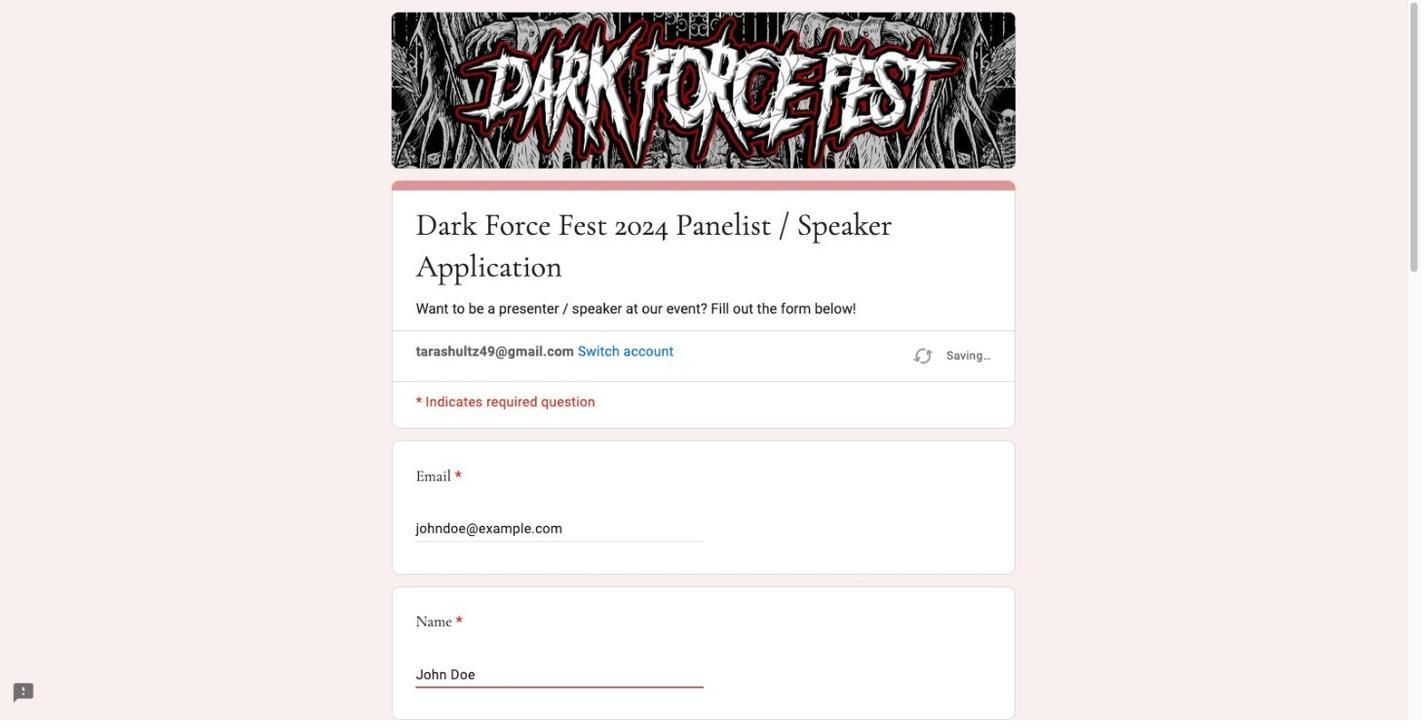 Task type: describe. For each thing, give the bounding box(es) containing it.
required question element for first "heading" from the bottom
[[452, 611, 463, 634]]

Your email email field
[[416, 517, 704, 541]]

1 heading from the top
[[416, 203, 991, 288]]

3 heading from the top
[[416, 611, 463, 634]]

report a problem to google image
[[12, 682, 35, 705]]



Task type: vqa. For each thing, say whether or not it's contained in the screenshot.
View menu item
no



Task type: locate. For each thing, give the bounding box(es) containing it.
None text field
[[416, 663, 704, 687]]

0 vertical spatial heading
[[416, 203, 991, 288]]

heading
[[416, 203, 991, 288], [416, 465, 991, 488], [416, 611, 463, 634]]

2 vertical spatial heading
[[416, 611, 463, 634]]

list item
[[392, 441, 1016, 575]]

1 vertical spatial required question element
[[452, 611, 463, 634]]

list
[[392, 441, 1016, 720]]

required question element for second "heading" from the bottom of the page
[[451, 465, 462, 488]]

2 heading from the top
[[416, 465, 991, 488]]

required question element
[[451, 465, 462, 488], [452, 611, 463, 634]]

1 vertical spatial heading
[[416, 465, 991, 488]]

status
[[912, 342, 991, 370]]

0 vertical spatial required question element
[[451, 465, 462, 488]]



